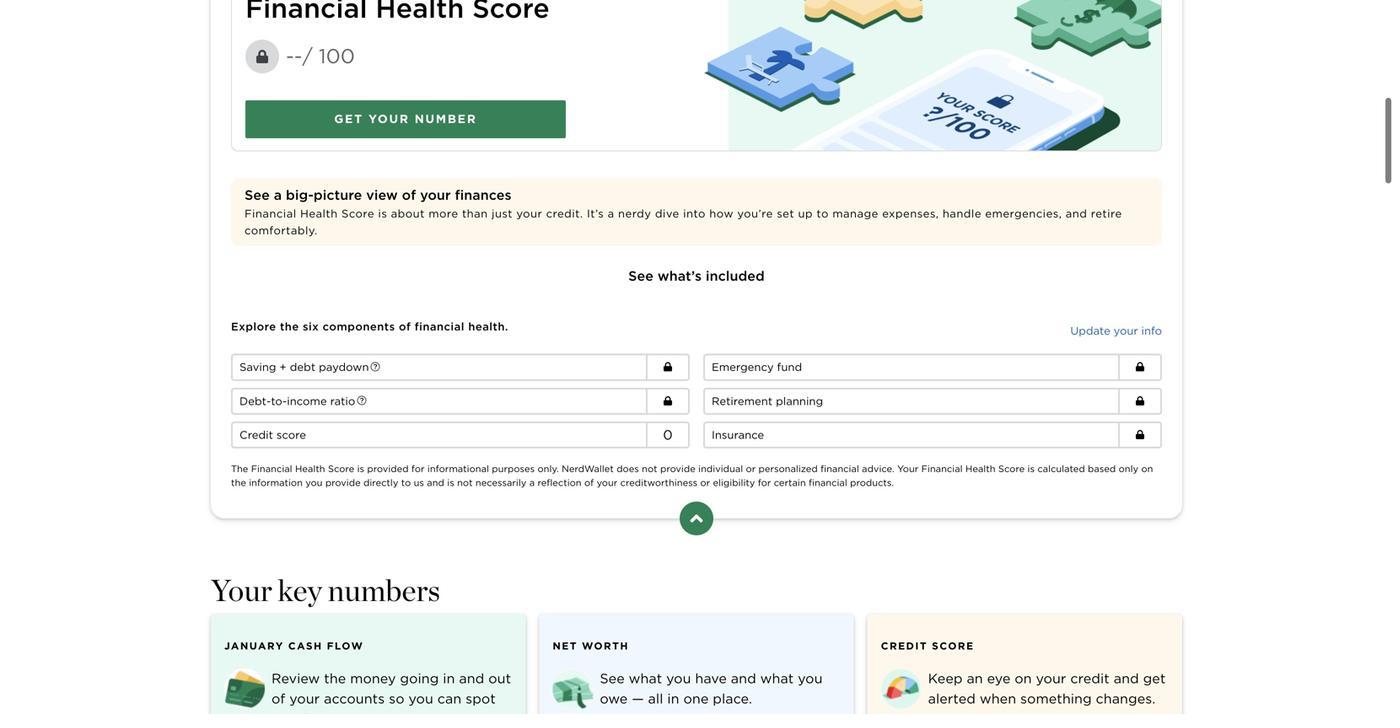 Task type: describe. For each thing, give the bounding box(es) containing it.
flow
[[327, 640, 364, 653]]

directly
[[364, 478, 399, 489]]

information
[[249, 478, 303, 489]]

six
[[303, 320, 319, 333]]

reflection
[[538, 478, 582, 489]]

and inside keep an eye on your credit and get alerted when something changes.
[[1114, 671, 1140, 687]]

spot
[[466, 691, 496, 708]]

see a big-picture view of your finances financial health score is about more than just your credit. it's a nerdy dive into how you're set up to manage expenses, handle emergencies, and retire comfortably.
[[245, 187, 1123, 237]]

health left calculated
[[966, 464, 996, 475]]

/
[[303, 44, 313, 68]]

nerdy
[[618, 207, 652, 220]]

get
[[334, 112, 364, 126]]

finances
[[455, 187, 512, 203]]

1 - from the left
[[286, 44, 294, 68]]

insurance
[[712, 429, 764, 442]]

all
[[648, 691, 664, 708]]

does
[[617, 464, 639, 475]]

going
[[400, 671, 439, 687]]

1 horizontal spatial for
[[758, 478, 771, 489]]

view
[[366, 187, 398, 203]]

planning
[[776, 395, 824, 408]]

credit.
[[546, 207, 583, 220]]

update
[[1071, 324, 1111, 337]]

when
[[980, 691, 1017, 708]]

income
[[287, 395, 327, 408]]

you're
[[738, 207, 773, 220]]

can
[[438, 691, 462, 708]]

a inside the financial health score is provided for informational purposes only. nerdwallet does not provide individual or personalized financial advice. your financial health score is calculated based only on the information you provide directly to us and is not necessarily a reflection of your creditworthiness or eligibility for certain financial products.
[[530, 478, 535, 489]]

retirement
[[712, 395, 773, 408]]

worth
[[582, 640, 629, 653]]

score left calculated
[[999, 464, 1025, 475]]

0 horizontal spatial provide
[[325, 478, 361, 489]]

components
[[323, 320, 395, 333]]

0 horizontal spatial a
[[274, 187, 282, 203]]

fund
[[777, 361, 802, 374]]

keep an eye on your credit and get alerted when something changes.
[[929, 671, 1166, 708]]

net
[[553, 640, 578, 653]]

0 vertical spatial provide
[[661, 464, 696, 475]]

is down informational
[[447, 478, 454, 489]]

is inside "see a big-picture view of your finances financial health score is about more than just your credit. it's a nerdy dive into how you're set up to manage expenses, handle emergencies, and retire comfortably."
[[378, 207, 387, 220]]

on inside keep an eye on your credit and get alerted when something changes.
[[1015, 671, 1032, 687]]

paydown
[[319, 361, 369, 374]]

picture
[[314, 187, 362, 203]]

your key numbers
[[211, 573, 440, 609]]

advice.
[[862, 464, 895, 475]]

big-
[[286, 187, 314, 203]]

money
[[350, 671, 396, 687]]

accounts
[[324, 691, 385, 708]]

emergencies,
[[986, 207, 1062, 220]]

about
[[391, 207, 425, 220]]

debt-to-income ratio
[[240, 395, 355, 408]]

personalized
[[759, 464, 818, 475]]

place.
[[713, 691, 752, 708]]

the inside the financial health score is provided for informational purposes only. nerdwallet does not provide individual or personalized financial advice. your financial health score is calculated based only on the information you provide directly to us and is not necessarily a reflection of your creditworthiness or eligibility for certain financial products.
[[231, 478, 246, 489]]

than
[[462, 207, 488, 220]]

0 vertical spatial financial
[[415, 320, 465, 333]]

one
[[684, 691, 709, 708]]

1 horizontal spatial score
[[932, 640, 975, 653]]

changes.
[[1096, 691, 1156, 708]]

score inside "see a big-picture view of your finances financial health score is about more than just your credit. it's a nerdy dive into how you're set up to manage expenses, handle emergencies, and retire comfortably."
[[342, 207, 375, 220]]

0 vertical spatial score
[[277, 429, 306, 442]]

financial inside "see a big-picture view of your finances financial health score is about more than just your credit. it's a nerdy dive into how you're set up to manage expenses, handle emergencies, and retire comfortably."
[[245, 207, 297, 220]]

trends.
[[272, 711, 318, 715]]

informational
[[428, 464, 489, 475]]

of inside "see a big-picture view of your finances financial health score is about more than just your credit. it's a nerdy dive into how you're set up to manage expenses, handle emergencies, and retire comfortably."
[[402, 187, 416, 203]]

just
[[492, 207, 513, 220]]

of inside the 'review the money going in and out of  your accounts so you can spot trends.'
[[272, 691, 285, 708]]

credit
[[1071, 671, 1110, 687]]

is up directly
[[357, 464, 364, 475]]

financial right "advice."
[[922, 464, 963, 475]]

0 vertical spatial credit score
[[240, 429, 306, 442]]

2 what from the left
[[761, 671, 794, 687]]

see for see what you have and what you owe — all in one place.
[[600, 671, 625, 687]]

what's
[[658, 268, 702, 284]]

review
[[272, 671, 320, 687]]

to inside "see a big-picture view of your finances financial health score is about more than just your credit. it's a nerdy dive into how you're set up to manage expenses, handle emergencies, and retire comfortably."
[[817, 207, 829, 220]]

update your info
[[1071, 324, 1163, 337]]

1 vertical spatial a
[[608, 207, 615, 220]]

number
[[415, 112, 477, 126]]

eye
[[988, 671, 1011, 687]]

retirement planning
[[712, 395, 824, 408]]

dive
[[655, 207, 680, 220]]

your right just
[[517, 207, 543, 220]]

unlock image for keep
[[881, 670, 922, 709]]

your inside the financial health score is provided for informational purposes only. nerdwallet does not provide individual or personalized financial advice. your financial health score is calculated based only on the information you provide directly to us and is not necessarily a reflection of your creditworthiness or eligibility for certain financial products.
[[597, 478, 618, 489]]

review the money going in and out of  your accounts so you can spot trends.
[[272, 671, 511, 715]]

debt-
[[240, 395, 271, 408]]

saving + debt paydown
[[240, 361, 369, 374]]

comfortably.
[[245, 224, 318, 237]]

based
[[1088, 464, 1116, 475]]

cash
[[288, 640, 323, 653]]

the financial health score is provided for informational purposes only. nerdwallet does not provide individual or personalized financial advice. your financial health score is calculated based only on the information you provide directly to us and is not necessarily a reflection of your creditworthiness or eligibility for certain financial products.
[[231, 464, 1154, 489]]

included
[[706, 268, 765, 284]]

necessarily
[[476, 478, 527, 489]]

get your number button
[[245, 100, 566, 138]]

1 horizontal spatial not
[[642, 464, 658, 475]]

of right components
[[399, 320, 411, 333]]

saving
[[240, 361, 276, 374]]

the
[[231, 464, 248, 475]]

something
[[1021, 691, 1092, 708]]

your inside the 'review the money going in and out of  your accounts so you can spot trends.'
[[290, 691, 320, 708]]

0 horizontal spatial not
[[457, 478, 473, 489]]

net worth
[[553, 640, 629, 653]]



Task type: vqa. For each thing, say whether or not it's contained in the screenshot.
finance to the right
no



Task type: locate. For each thing, give the bounding box(es) containing it.
the left the 'six'
[[280, 320, 299, 333]]

credit score down to-
[[240, 429, 306, 442]]

emergency
[[712, 361, 774, 374]]

unlock image for see
[[553, 669, 593, 710]]

unlock image left keep
[[881, 670, 922, 709]]

1 vertical spatial credit score
[[881, 640, 975, 653]]

1 vertical spatial provide
[[325, 478, 361, 489]]

0 vertical spatial your
[[369, 112, 410, 126]]

info
[[1142, 324, 1163, 337]]

in inside the 'review the money going in and out of  your accounts so you can spot trends.'
[[443, 671, 455, 687]]

get your number
[[334, 112, 477, 126]]

1 horizontal spatial your
[[369, 112, 410, 126]]

0 horizontal spatial see
[[245, 187, 270, 203]]

see for see what's included
[[629, 268, 654, 284]]

numbers
[[328, 573, 440, 609]]

to-
[[271, 395, 287, 408]]

see
[[245, 187, 270, 203], [629, 268, 654, 284], [600, 671, 625, 687]]

see inside see what you have and what you owe — all in one place.
[[600, 671, 625, 687]]

what right have
[[761, 671, 794, 687]]

of
[[402, 187, 416, 203], [399, 320, 411, 333], [585, 478, 594, 489], [272, 691, 285, 708]]

your inside the financial health score is provided for informational purposes only. nerdwallet does not provide individual or personalized financial advice. your financial health score is calculated based only on the information you provide directly to us and is not necessarily a reflection of your creditworthiness or eligibility for certain financial products.
[[898, 464, 919, 475]]

on inside the financial health score is provided for informational purposes only. nerdwallet does not provide individual or personalized financial advice. your financial health score is calculated based only on the information you provide directly to us and is not necessarily a reflection of your creditworthiness or eligibility for certain financial products.
[[1142, 464, 1154, 475]]

2 vertical spatial financial
[[809, 478, 848, 489]]

unlock image left owe
[[553, 669, 593, 710]]

2 - from the left
[[294, 44, 303, 68]]

financial up information
[[251, 464, 292, 475]]

0 horizontal spatial for
[[412, 464, 425, 475]]

and up place.
[[731, 671, 757, 687]]

0 horizontal spatial what
[[629, 671, 662, 687]]

-- / 100
[[286, 44, 355, 68]]

unlock image
[[553, 669, 593, 710], [881, 670, 922, 709]]

health inside "see a big-picture view of your finances financial health score is about more than just your credit. it's a nerdy dive into how you're set up to manage expenses, handle emergencies, and retire comfortably."
[[300, 207, 338, 220]]

2 vertical spatial a
[[530, 478, 535, 489]]

calculated
[[1038, 464, 1086, 475]]

1 vertical spatial score
[[932, 640, 975, 653]]

1 vertical spatial not
[[457, 478, 473, 489]]

retire
[[1091, 207, 1123, 220]]

1 horizontal spatial the
[[280, 320, 299, 333]]

us
[[414, 478, 424, 489]]

of down nerdwallet
[[585, 478, 594, 489]]

score
[[342, 207, 375, 220], [328, 464, 355, 475], [999, 464, 1025, 475]]

your left info
[[1114, 324, 1139, 337]]

0 vertical spatial the
[[280, 320, 299, 333]]

set
[[777, 207, 795, 220]]

manage
[[833, 207, 879, 220]]

see left big-
[[245, 187, 270, 203]]

owe
[[600, 691, 628, 708]]

your inside button
[[1114, 324, 1139, 337]]

0 horizontal spatial score
[[277, 429, 306, 442]]

in right all
[[668, 691, 680, 708]]

handle
[[943, 207, 982, 220]]

0 horizontal spatial or
[[701, 478, 710, 489]]

up
[[798, 207, 813, 220]]

unlock image
[[224, 669, 265, 710]]

your inside keep an eye on your credit and get alerted when something changes.
[[1036, 671, 1067, 687]]

score left provided
[[328, 464, 355, 475]]

- left "100"
[[294, 44, 303, 68]]

and up spot
[[459, 671, 485, 687]]

- left /
[[286, 44, 294, 68]]

for up us
[[412, 464, 425, 475]]

update your info button
[[1071, 323, 1163, 340]]

or up eligibility
[[746, 464, 756, 475]]

1 vertical spatial credit
[[881, 640, 928, 653]]

financial right "certain"
[[809, 478, 848, 489]]

2 vertical spatial your
[[211, 573, 272, 609]]

1 horizontal spatial on
[[1142, 464, 1154, 475]]

january cash flow
[[224, 640, 364, 653]]

0 horizontal spatial your
[[211, 573, 272, 609]]

expenses,
[[883, 207, 939, 220]]

get
[[1144, 671, 1166, 687]]

0 vertical spatial for
[[412, 464, 425, 475]]

0 vertical spatial or
[[746, 464, 756, 475]]

see inside "see a big-picture view of your finances financial health score is about more than just your credit. it's a nerdy dive into how you're set up to manage expenses, handle emergencies, and retire comfortably."
[[245, 187, 270, 203]]

puzzles image
[[704, 0, 1162, 151]]

your down nerdwallet
[[597, 478, 618, 489]]

0 horizontal spatial credit score
[[240, 429, 306, 442]]

in
[[443, 671, 455, 687], [668, 691, 680, 708]]

an
[[967, 671, 983, 687]]

you
[[306, 478, 323, 489], [667, 671, 691, 687], [798, 671, 823, 687], [409, 691, 434, 708]]

only
[[1119, 464, 1139, 475]]

and inside the financial health score is provided for informational purposes only. nerdwallet does not provide individual or personalized financial advice. your financial health score is calculated based only on the information you provide directly to us and is not necessarily a reflection of your creditworthiness or eligibility for certain financial products.
[[427, 478, 445, 489]]

your up "more"
[[420, 187, 451, 203]]

1 vertical spatial financial
[[821, 464, 860, 475]]

see what's included
[[629, 268, 765, 284]]

2 unlock image from the left
[[881, 670, 922, 709]]

2 vertical spatial the
[[324, 671, 346, 687]]

of up the trends.
[[272, 691, 285, 708]]

financial left health.
[[415, 320, 465, 333]]

your right get
[[369, 112, 410, 126]]

your inside button
[[369, 112, 410, 126]]

and up changes.
[[1114, 671, 1140, 687]]

eligibility
[[713, 478, 755, 489]]

2 horizontal spatial see
[[629, 268, 654, 284]]

have
[[695, 671, 727, 687]]

a down 'purposes'
[[530, 478, 535, 489]]

score down debt-to-income ratio
[[277, 429, 306, 442]]

of up the about
[[402, 187, 416, 203]]

what up the '—'
[[629, 671, 662, 687]]

1 vertical spatial for
[[758, 478, 771, 489]]

0 horizontal spatial on
[[1015, 671, 1032, 687]]

1 vertical spatial the
[[231, 478, 246, 489]]

credit score
[[240, 429, 306, 442], [881, 640, 975, 653]]

1 horizontal spatial credit score
[[881, 640, 975, 653]]

products.
[[850, 478, 894, 489]]

credit
[[240, 429, 273, 442], [881, 640, 928, 653]]

debt
[[290, 361, 316, 374]]

see what you have and what you owe — all in one place.
[[600, 671, 823, 708]]

0
[[663, 427, 673, 443]]

1 horizontal spatial unlock image
[[881, 670, 922, 709]]

for
[[412, 464, 425, 475], [758, 478, 771, 489]]

financial up comfortably.
[[245, 207, 297, 220]]

score
[[277, 429, 306, 442], [932, 640, 975, 653]]

out
[[489, 671, 511, 687]]

0 vertical spatial on
[[1142, 464, 1154, 475]]

to
[[817, 207, 829, 220], [401, 478, 411, 489]]

is down view
[[378, 207, 387, 220]]

—
[[632, 691, 644, 708]]

1 vertical spatial to
[[401, 478, 411, 489]]

1 horizontal spatial provide
[[661, 464, 696, 475]]

credit score up keep
[[881, 640, 975, 653]]

your up the trends.
[[290, 691, 320, 708]]

0 horizontal spatial to
[[401, 478, 411, 489]]

is left calculated
[[1028, 464, 1035, 475]]

provide
[[661, 464, 696, 475], [325, 478, 361, 489]]

0 vertical spatial credit
[[240, 429, 273, 442]]

not down informational
[[457, 478, 473, 489]]

0 vertical spatial a
[[274, 187, 282, 203]]

1 vertical spatial in
[[668, 691, 680, 708]]

a left big-
[[274, 187, 282, 203]]

1 horizontal spatial in
[[668, 691, 680, 708]]

the up accounts
[[324, 671, 346, 687]]

the
[[280, 320, 299, 333], [231, 478, 246, 489], [324, 671, 346, 687]]

explore
[[231, 320, 276, 333]]

your up 'something'
[[1036, 671, 1067, 687]]

health.
[[468, 320, 509, 333]]

see left what's
[[629, 268, 654, 284]]

health up information
[[295, 464, 325, 475]]

health down picture
[[300, 207, 338, 220]]

or down 'individual'
[[701, 478, 710, 489]]

2 vertical spatial see
[[600, 671, 625, 687]]

certain
[[774, 478, 806, 489]]

individual
[[699, 464, 743, 475]]

1 vertical spatial see
[[629, 268, 654, 284]]

keep
[[929, 671, 963, 687]]

see for see a big-picture view of your finances financial health score is about more than just your credit. it's a nerdy dive into how you're set up to manage expenses, handle emergencies, and retire comfortably.
[[245, 187, 270, 203]]

and inside the 'review the money going in and out of  your accounts so you can spot trends.'
[[459, 671, 485, 687]]

what
[[629, 671, 662, 687], [761, 671, 794, 687]]

in inside see what you have and what you owe — all in one place.
[[668, 691, 680, 708]]

1 horizontal spatial a
[[530, 478, 535, 489]]

your up january at left
[[211, 573, 272, 609]]

not up creditworthiness
[[642, 464, 658, 475]]

ratio
[[330, 395, 355, 408]]

of inside the financial health score is provided for informational purposes only. nerdwallet does not provide individual or personalized financial advice. your financial health score is calculated based only on the information you provide directly to us and is not necessarily a reflection of your creditworthiness or eligibility for certain financial products.
[[585, 478, 594, 489]]

1 horizontal spatial credit
[[881, 640, 928, 653]]

in up can
[[443, 671, 455, 687]]

1 unlock image from the left
[[553, 669, 593, 710]]

score down picture
[[342, 207, 375, 220]]

creditworthiness
[[621, 478, 698, 489]]

financial
[[415, 320, 465, 333], [821, 464, 860, 475], [809, 478, 848, 489]]

a
[[274, 187, 282, 203], [608, 207, 615, 220], [530, 478, 535, 489]]

and inside "see a big-picture view of your finances financial health score is about more than just your credit. it's a nerdy dive into how you're set up to manage expenses, handle emergencies, and retire comfortably."
[[1066, 207, 1088, 220]]

so
[[389, 691, 405, 708]]

your right "advice."
[[898, 464, 919, 475]]

0 vertical spatial to
[[817, 207, 829, 220]]

provide up creditworthiness
[[661, 464, 696, 475]]

0 horizontal spatial credit
[[240, 429, 273, 442]]

and left retire
[[1066, 207, 1088, 220]]

health
[[300, 207, 338, 220], [295, 464, 325, 475], [966, 464, 996, 475]]

your
[[369, 112, 410, 126], [898, 464, 919, 475], [211, 573, 272, 609]]

financial up products.
[[821, 464, 860, 475]]

0 vertical spatial not
[[642, 464, 658, 475]]

see up owe
[[600, 671, 625, 687]]

more
[[429, 207, 459, 220]]

nerdwallet
[[562, 464, 614, 475]]

you inside the financial health score is provided for informational purposes only. nerdwallet does not provide individual or personalized financial advice. your financial health score is calculated based only on the information you provide directly to us and is not necessarily a reflection of your creditworthiness or eligibility for certain financial products.
[[306, 478, 323, 489]]

and right us
[[427, 478, 445, 489]]

a right it's
[[608, 207, 615, 220]]

0 horizontal spatial unlock image
[[553, 669, 593, 710]]

0 vertical spatial in
[[443, 671, 455, 687]]

0 vertical spatial see
[[245, 187, 270, 203]]

0 horizontal spatial the
[[231, 478, 246, 489]]

on right only
[[1142, 464, 1154, 475]]

1 vertical spatial on
[[1015, 671, 1032, 687]]

the down the at left bottom
[[231, 478, 246, 489]]

january
[[224, 640, 284, 653]]

1 what from the left
[[629, 671, 662, 687]]

how
[[710, 207, 734, 220]]

1 horizontal spatial see
[[600, 671, 625, 687]]

you inside the 'review the money going in and out of  your accounts so you can spot trends.'
[[409, 691, 434, 708]]

key
[[278, 573, 322, 609]]

1 horizontal spatial what
[[761, 671, 794, 687]]

2 horizontal spatial your
[[898, 464, 919, 475]]

score up keep
[[932, 640, 975, 653]]

1 vertical spatial or
[[701, 478, 710, 489]]

1 horizontal spatial to
[[817, 207, 829, 220]]

2 horizontal spatial the
[[324, 671, 346, 687]]

to left us
[[401, 478, 411, 489]]

is
[[378, 207, 387, 220], [357, 464, 364, 475], [1028, 464, 1035, 475], [447, 478, 454, 489]]

2 horizontal spatial a
[[608, 207, 615, 220]]

0 horizontal spatial in
[[443, 671, 455, 687]]

explore the six components of financial health.
[[231, 320, 509, 333]]

and inside see what you have and what you owe — all in one place.
[[731, 671, 757, 687]]

+
[[280, 361, 287, 374]]

1 vertical spatial your
[[898, 464, 919, 475]]

to inside the financial health score is provided for informational purposes only. nerdwallet does not provide individual or personalized financial advice. your financial health score is calculated based only on the information you provide directly to us and is not necessarily a reflection of your creditworthiness or eligibility for certain financial products.
[[401, 478, 411, 489]]

1 horizontal spatial or
[[746, 464, 756, 475]]

the for explore
[[280, 320, 299, 333]]

purposes
[[492, 464, 535, 475]]

to right up
[[817, 207, 829, 220]]

the for review
[[324, 671, 346, 687]]

provide left directly
[[325, 478, 361, 489]]

on right eye
[[1015, 671, 1032, 687]]

for left "certain"
[[758, 478, 771, 489]]

only.
[[538, 464, 559, 475]]

the inside the 'review the money going in and out of  your accounts so you can spot trends.'
[[324, 671, 346, 687]]



